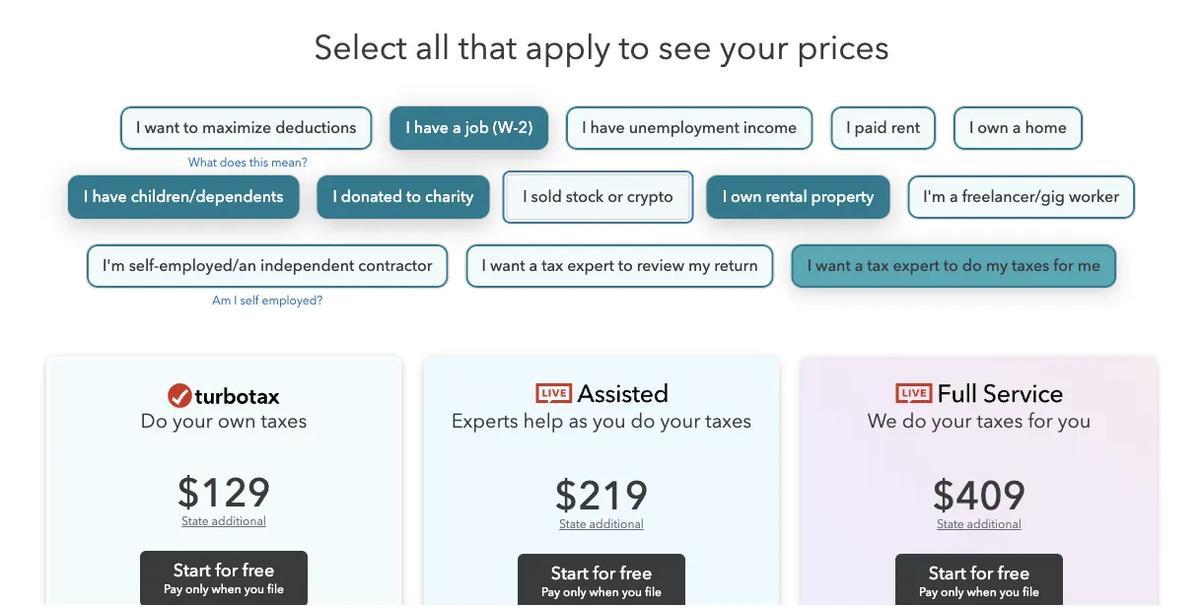 Task type: vqa. For each thing, say whether or not it's contained in the screenshot.
invite-
no



Task type: locate. For each thing, give the bounding box(es) containing it.
start for free pay only when you file for 219
[[542, 562, 662, 601]]

when down $ 129 state additional
[[212, 582, 241, 598]]

2 horizontal spatial start for free pay only when you file
[[920, 562, 1040, 601]]

1 horizontal spatial taxes
[[706, 408, 752, 436]]

experts
[[452, 408, 519, 436]]

0 horizontal spatial state
[[182, 514, 209, 530]]

$ down "do your own taxes" on the left bottom
[[177, 467, 200, 521]]

0 horizontal spatial file
[[267, 582, 284, 598]]

$ 219 state additional
[[555, 470, 649, 533]]

None checkbox
[[119, 106, 373, 151], [565, 106, 814, 151], [830, 106, 937, 151], [67, 175, 300, 220], [316, 175, 491, 220], [706, 175, 891, 220], [791, 244, 1118, 289], [119, 106, 373, 151], [565, 106, 814, 151], [830, 106, 937, 151], [67, 175, 300, 220], [316, 175, 491, 220], [706, 175, 891, 220], [791, 244, 1118, 289]]

state additional button for 219
[[560, 517, 644, 533]]

start for free pay only when you file for 409
[[920, 562, 1040, 601]]

0 horizontal spatial free
[[243, 559, 275, 583]]

1 horizontal spatial when
[[590, 585, 619, 601]]

2 horizontal spatial state
[[937, 517, 965, 533]]

0 horizontal spatial start
[[173, 559, 211, 583]]

additional for 409
[[967, 517, 1022, 533]]

2 horizontal spatial taxes
[[977, 408, 1024, 436]]

2 horizontal spatial $
[[933, 470, 956, 524]]

do your own taxes
[[141, 408, 307, 436]]

1 do from the left
[[631, 408, 656, 436]]

only for 129
[[186, 582, 209, 598]]

only for 409
[[941, 585, 964, 601]]

only down $ 129 state additional
[[186, 582, 209, 598]]

$ inside $ 219 state additional
[[555, 470, 578, 524]]

0 horizontal spatial do
[[631, 408, 656, 436]]

only for 219
[[563, 585, 587, 601]]

$ for 409
[[933, 470, 956, 524]]

start for 409
[[929, 562, 967, 586]]

for for 219
[[593, 562, 616, 586]]

when down $ 409 state additional
[[967, 585, 997, 601]]

only down $ 409 state additional
[[941, 585, 964, 601]]

0 horizontal spatial only
[[186, 582, 209, 598]]

2 horizontal spatial additional
[[967, 517, 1022, 533]]

start down $ 409 state additional
[[929, 562, 967, 586]]

2 do from the left
[[903, 408, 927, 436]]

2 horizontal spatial state additional button
[[937, 517, 1022, 533]]

for down $ 129 state additional
[[215, 559, 238, 583]]

am
[[212, 293, 231, 309]]

taxes
[[261, 408, 307, 436], [706, 408, 752, 436], [977, 408, 1024, 436]]

0 horizontal spatial state additional button
[[182, 514, 266, 530]]

prices
[[797, 25, 890, 71]]

state additional button for 409
[[937, 517, 1022, 533]]

when for 129
[[212, 582, 241, 598]]

additional inside $ 409 state additional
[[967, 517, 1022, 533]]

help
[[523, 408, 564, 436]]

employed?
[[262, 293, 323, 309]]

1 horizontal spatial state additional button
[[560, 517, 644, 533]]

1 horizontal spatial start for free pay only when you file
[[542, 562, 662, 601]]

do
[[631, 408, 656, 436], [903, 408, 927, 436]]

own
[[218, 408, 256, 436]]

select
[[314, 25, 407, 71]]

additional inside $ 129 state additional
[[212, 514, 266, 530]]

start for free pay only when you file down $ 129 state additional
[[164, 559, 284, 598]]

None checkbox
[[389, 106, 550, 151], [953, 106, 1084, 151], [506, 175, 690, 220], [907, 175, 1136, 220], [86, 244, 449, 289], [465, 244, 775, 289], [389, 106, 550, 151], [953, 106, 1084, 151], [506, 175, 690, 220], [907, 175, 1136, 220], [86, 244, 449, 289], [465, 244, 775, 289]]

what
[[188, 155, 217, 171]]

only
[[186, 582, 209, 598], [563, 585, 587, 601], [941, 585, 964, 601]]

start
[[173, 559, 211, 583], [551, 562, 589, 586], [929, 562, 967, 586]]

$ 409 state additional
[[933, 470, 1027, 533]]

$ inside $ 129 state additional
[[177, 467, 200, 521]]

2 horizontal spatial pay
[[920, 585, 938, 601]]

additional
[[212, 514, 266, 530], [590, 517, 644, 533], [967, 517, 1022, 533]]

what does this mean?
[[185, 155, 307, 171]]

$
[[177, 467, 200, 521], [555, 470, 578, 524], [933, 470, 956, 524]]

219
[[578, 470, 649, 524]]

1 horizontal spatial free
[[620, 562, 652, 586]]

2 horizontal spatial start
[[929, 562, 967, 586]]

for down $ 409 state additional
[[971, 562, 994, 586]]

1 horizontal spatial only
[[563, 585, 587, 601]]

state for 409
[[937, 517, 965, 533]]

0 horizontal spatial $
[[177, 467, 200, 521]]

pay
[[164, 582, 183, 598], [542, 585, 560, 601], [920, 585, 938, 601]]

1 taxes from the left
[[261, 408, 307, 436]]

2 horizontal spatial when
[[967, 585, 997, 601]]

3 taxes from the left
[[977, 408, 1024, 436]]

do
[[141, 408, 168, 436]]

for for 409
[[971, 562, 994, 586]]

1 horizontal spatial $
[[555, 470, 578, 524]]

free down $ 129 state additional
[[243, 559, 275, 583]]

1 horizontal spatial additional
[[590, 517, 644, 533]]

state
[[182, 514, 209, 530], [560, 517, 587, 533], [937, 517, 965, 533]]

you
[[593, 408, 626, 436], [1058, 408, 1092, 436], [244, 582, 264, 598], [622, 585, 642, 601], [1000, 585, 1020, 601]]

as
[[569, 408, 588, 436]]

1 horizontal spatial do
[[903, 408, 927, 436]]

that
[[459, 25, 517, 71]]

0 horizontal spatial taxes
[[261, 408, 307, 436]]

do right as
[[631, 408, 656, 436]]

taxes for 409
[[977, 408, 1024, 436]]

am i self employed?
[[212, 293, 323, 309]]

do right we
[[903, 408, 927, 436]]

$ down as
[[555, 470, 578, 524]]

your
[[720, 25, 789, 71], [173, 408, 213, 436], [661, 408, 701, 436], [932, 408, 972, 436]]

see
[[659, 25, 712, 71]]

start for free pay only when you file down $ 409 state additional
[[920, 562, 1040, 601]]

am i self employed? button
[[212, 293, 323, 309]]

state inside $ 219 state additional
[[560, 517, 587, 533]]

free down $ 409 state additional
[[998, 562, 1030, 586]]

0 horizontal spatial additional
[[212, 514, 266, 530]]

when down $ 219 state additional
[[590, 585, 619, 601]]

file
[[267, 582, 284, 598], [645, 585, 662, 601], [1023, 585, 1040, 601]]

free
[[243, 559, 275, 583], [620, 562, 652, 586], [998, 562, 1030, 586]]

experts help as you do your taxes
[[452, 408, 752, 436]]

free for 129
[[243, 559, 275, 583]]

1 horizontal spatial file
[[645, 585, 662, 601]]

free down $ 219 state additional
[[620, 562, 652, 586]]

1 horizontal spatial state
[[560, 517, 587, 533]]

$ down we do your taxes for you
[[933, 470, 956, 524]]

for down $ 219 state additional
[[593, 562, 616, 586]]

start down $ 129 state additional
[[173, 559, 211, 583]]

start for free pay only when you file
[[164, 559, 284, 598], [542, 562, 662, 601], [920, 562, 1040, 601]]

apply
[[525, 25, 611, 71]]

only down $ 219 state additional
[[563, 585, 587, 601]]

$ inside $ 409 state additional
[[933, 470, 956, 524]]

when
[[212, 582, 241, 598], [590, 585, 619, 601], [967, 585, 997, 601]]

2 horizontal spatial only
[[941, 585, 964, 601]]

2 horizontal spatial file
[[1023, 585, 1040, 601]]

state additional button
[[182, 514, 266, 530], [560, 517, 644, 533], [937, 517, 1022, 533]]

you for 129
[[244, 582, 264, 598]]

state inside $ 129 state additional
[[182, 514, 209, 530]]

additional inside $ 219 state additional
[[590, 517, 644, 533]]

start for free pay only when you file down $ 219 state additional
[[542, 562, 662, 601]]

1 horizontal spatial start
[[551, 562, 589, 586]]

2 horizontal spatial free
[[998, 562, 1030, 586]]

0 horizontal spatial pay
[[164, 582, 183, 598]]

0 horizontal spatial start for free pay only when you file
[[164, 559, 284, 598]]

for
[[1028, 408, 1053, 436], [215, 559, 238, 583], [593, 562, 616, 586], [971, 562, 994, 586]]

state inside $ 409 state additional
[[937, 517, 965, 533]]

1 horizontal spatial pay
[[542, 585, 560, 601]]

start down $ 219 state additional
[[551, 562, 589, 586]]

to
[[619, 25, 650, 71]]

pay for 409
[[920, 585, 938, 601]]

0 horizontal spatial when
[[212, 582, 241, 598]]



Task type: describe. For each thing, give the bounding box(es) containing it.
does
[[220, 155, 247, 171]]

start for 129
[[173, 559, 211, 583]]

you for 219
[[622, 585, 642, 601]]

you for 409
[[1000, 585, 1020, 601]]

pay for 129
[[164, 582, 183, 598]]

taxes for 129
[[261, 408, 307, 436]]

state for 219
[[560, 517, 587, 533]]

additional for 129
[[212, 514, 266, 530]]

turbotax logo image
[[896, 384, 1064, 404]]

we do your taxes for you
[[868, 408, 1092, 436]]

additional for 219
[[590, 517, 644, 533]]

file for 219
[[645, 585, 662, 601]]

select all that apply to see your prices
[[314, 25, 890, 71]]

file for 409
[[1023, 585, 1040, 601]]

2 taxes from the left
[[706, 408, 752, 436]]

file for 129
[[267, 582, 284, 598]]

all
[[415, 25, 450, 71]]

409
[[956, 470, 1027, 524]]

start for 219
[[551, 562, 589, 586]]

state for 129
[[182, 514, 209, 530]]

$ for 129
[[177, 467, 200, 521]]

$ for 219
[[555, 470, 578, 524]]

for for 129
[[215, 559, 238, 583]]

when for 219
[[590, 585, 619, 601]]

for down turbotax logo
[[1028, 408, 1053, 436]]

we
[[868, 408, 898, 436]]

pay for 219
[[542, 585, 560, 601]]

state additional button for 129
[[182, 514, 266, 530]]

free for 409
[[998, 562, 1030, 586]]

start for free pay only when you file for 129
[[164, 559, 284, 598]]

when for 409
[[967, 585, 997, 601]]

what does this mean? button
[[185, 155, 307, 171]]

self
[[240, 293, 259, 309]]

i
[[234, 293, 237, 309]]

this
[[250, 155, 268, 171]]

129
[[200, 467, 271, 521]]

mean?
[[271, 155, 307, 171]]

$ 129 state additional
[[177, 467, 271, 530]]

free for 219
[[620, 562, 652, 586]]



